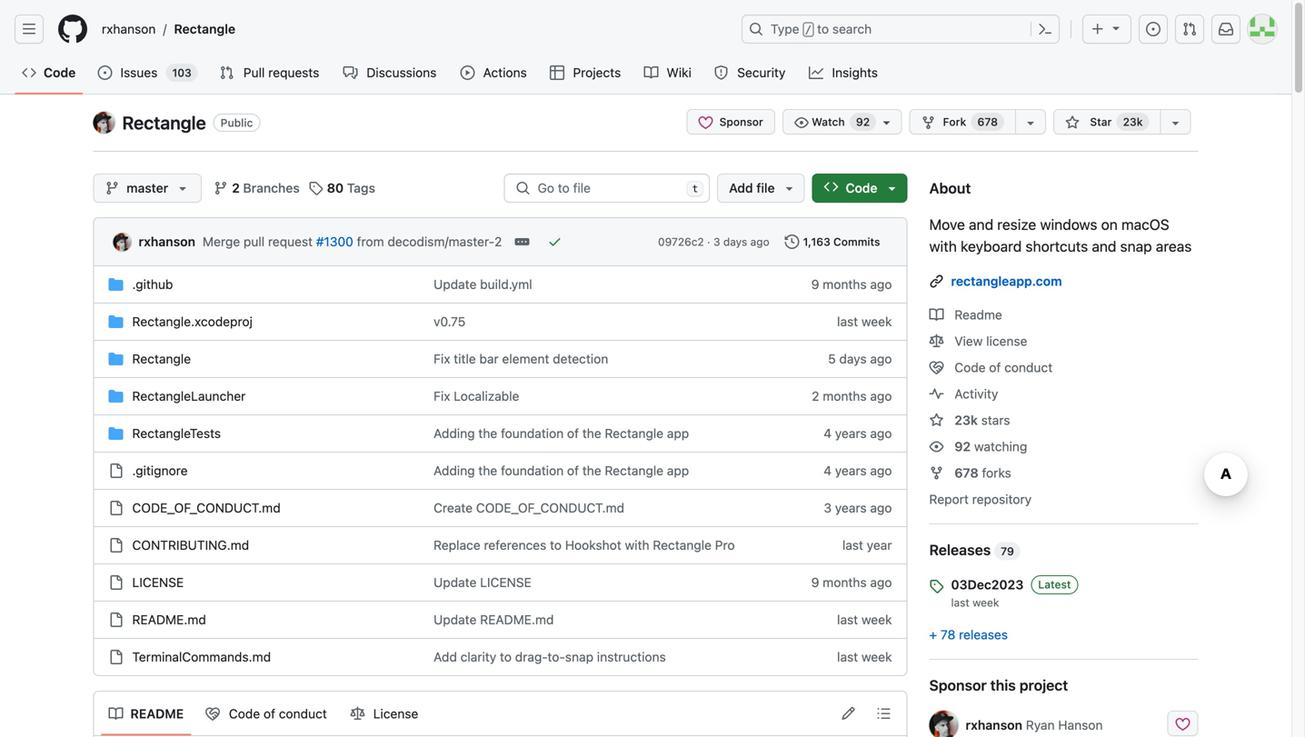 Task type: describe. For each thing, give the bounding box(es) containing it.
2 code_of_conduct.md from the left
[[476, 500, 625, 515]]

rxhanson for rxhanson
[[139, 234, 195, 249]]

terminalcommands.md link
[[132, 650, 271, 665]]

add file button
[[717, 174, 805, 203]]

heart image
[[699, 115, 713, 130]]

1 horizontal spatial 2
[[495, 234, 502, 249]]

rectangle.xcodeproj link
[[132, 314, 253, 329]]

update readme.md link
[[434, 612, 554, 627]]

rectangletests link
[[132, 426, 221, 441]]

shield image
[[714, 65, 729, 80]]

/ for type
[[805, 24, 812, 36]]

pulse image
[[930, 387, 944, 401]]

code down view
[[955, 360, 986, 375]]

areas
[[1156, 238, 1192, 255]]

1 vertical spatial rxhanson link
[[139, 234, 195, 249]]

fork 678
[[943, 115, 998, 128]]

search image
[[516, 181, 531, 195]]

shortcuts
[[1026, 238, 1088, 255]]

1 vertical spatial 678
[[955, 465, 979, 480]]

0 vertical spatial 678
[[978, 115, 998, 128]]

graph image
[[809, 65, 824, 80]]

the up "create code_of_conduct.md" at left
[[479, 463, 497, 478]]

directory image for rectangletests
[[109, 426, 123, 441]]

.gitignore
[[132, 463, 188, 478]]

last down 03dec2023 at right bottom
[[951, 596, 970, 609]]

last for update readme.md
[[837, 612, 858, 627]]

tags
[[347, 180, 375, 195]]

license
[[373, 706, 419, 721]]

.github
[[132, 277, 173, 292]]

last week for add clarity to drag-to-snap instructions
[[837, 650, 892, 665]]

terminalcommands.md
[[132, 650, 271, 665]]

rectangleapp.com
[[951, 274, 1062, 289]]

the down "detection"
[[583, 426, 602, 441]]

9 for update license
[[812, 575, 820, 590]]

git branch image
[[105, 181, 120, 195]]

replace references to hookshot with rectangle pro link
[[434, 538, 735, 553]]

1,163 commits
[[803, 235, 880, 248]]

678 forks
[[955, 465, 1012, 480]]

1 vertical spatial code of conduct link
[[198, 700, 336, 729]]

years for .gitignore
[[835, 463, 867, 478]]

view license link
[[930, 334, 1028, 349]]

1 horizontal spatial git pull request image
[[1183, 22, 1197, 36]]

add clarity to drag-to-snap instructions link
[[434, 650, 666, 665]]

activity
[[955, 386, 999, 401]]

#1300
[[316, 234, 353, 249]]

add clarity to drag-to-snap instructions
[[434, 650, 666, 665]]

notifications image
[[1219, 22, 1234, 36]]

pull
[[244, 65, 265, 80]]

readme
[[130, 706, 184, 721]]

of up "create code_of_conduct.md" at left
[[567, 463, 579, 478]]

issue opened image for git pull request image inside pull requests link
[[98, 65, 112, 80]]

list containing readme
[[101, 700, 427, 729]]

+ 78 releases link
[[930, 627, 1008, 642]]

decodism/master-
[[388, 234, 495, 249]]

update build.yml link
[[434, 277, 532, 292]]

discussions link
[[336, 59, 446, 86]]

pull requests link
[[212, 59, 329, 86]]

app for rectangletests
[[667, 426, 689, 441]]

code inside 'link'
[[44, 65, 76, 80]]

/ for rxhanson
[[163, 21, 167, 36]]

git branch image
[[214, 181, 228, 195]]

git pull request image inside pull requests link
[[220, 65, 234, 80]]

code_of_conduct.md link
[[132, 500, 281, 515]]

1,163 commits link
[[777, 229, 889, 255]]

file
[[757, 180, 775, 195]]

code link
[[15, 59, 83, 86]]

1 vertical spatial tag image
[[930, 579, 944, 594]]

readme.md link
[[132, 612, 206, 627]]

update build.yml
[[434, 277, 532, 292]]

play image
[[460, 65, 475, 80]]

releases
[[930, 541, 991, 559]]

report repository
[[930, 492, 1032, 507]]

add for add clarity to drag-to-snap instructions
[[434, 650, 457, 665]]

from decodism/master-2 link
[[357, 234, 502, 249]]

2 readme.md from the left
[[480, 612, 554, 627]]

1 horizontal spatial days
[[840, 351, 867, 366]]

watching
[[974, 439, 1028, 454]]

last year
[[843, 538, 892, 553]]

star image for 23k
[[930, 413, 944, 428]]

92 watching
[[955, 439, 1028, 454]]

rectanglelauncher
[[132, 389, 246, 404]]

contributing.md link
[[132, 538, 249, 553]]

rxhanson image
[[113, 233, 131, 252]]

2 months ago
[[812, 389, 892, 404]]

code image inside 'link'
[[22, 65, 36, 80]]

1 horizontal spatial code of conduct link
[[930, 360, 1053, 375]]

80
[[327, 180, 344, 195]]

code image inside popup button
[[824, 180, 839, 194]]

report repository link
[[930, 492, 1032, 507]]

book image inside readme link
[[109, 707, 123, 721]]

update for update build.yml
[[434, 277, 477, 292]]

readme link
[[101, 700, 191, 729]]

triangle down image right plus icon
[[1109, 20, 1124, 35]]

license
[[987, 334, 1028, 349]]

wiki link
[[637, 59, 700, 86]]

to for search
[[817, 21, 829, 36]]

stars
[[982, 413, 1011, 428]]

the down localizable
[[479, 426, 497, 441]]

directory image
[[109, 389, 123, 404]]

update license
[[434, 575, 532, 590]]

clarity
[[461, 650, 497, 665]]

0 vertical spatial 3
[[714, 235, 720, 248]]

view
[[955, 334, 983, 349]]

1,163
[[803, 235, 831, 248]]

detection
[[553, 351, 608, 366]]

0 horizontal spatial snap
[[565, 650, 594, 665]]

sponsor button
[[687, 109, 775, 135]]

this
[[991, 677, 1016, 694]]

move and resize windows on macos with keyboard shortcuts and snap areas
[[930, 216, 1192, 255]]

1 horizontal spatial 23k
[[1123, 115, 1143, 128]]

link image
[[930, 274, 944, 289]]

9 for update build.yml
[[812, 277, 820, 292]]

releases
[[959, 627, 1008, 642]]

foundation for .gitignore
[[501, 463, 564, 478]]

of down view license
[[989, 360, 1001, 375]]

fix for fix localizable
[[434, 389, 450, 404]]

week for add clarity to drag-to-snap instructions
[[862, 650, 892, 665]]

adding for rectangletests
[[434, 426, 475, 441]]

0 horizontal spatial tag image
[[309, 181, 323, 195]]

the up create code_of_conduct.md link
[[583, 463, 602, 478]]

v0.75 link
[[434, 314, 466, 329]]

to for drag-
[[500, 650, 512, 665]]

requests
[[268, 65, 319, 80]]

drag-
[[515, 650, 548, 665]]

replace
[[434, 538, 481, 553]]

search
[[833, 21, 872, 36]]

92 for 92 watching
[[955, 439, 971, 454]]

directory image for .github
[[109, 277, 123, 292]]

edit file image
[[841, 706, 856, 721]]

2 license from the left
[[480, 575, 532, 590]]

readme link
[[930, 307, 1003, 322]]

request
[[268, 234, 313, 249]]

rectangletests
[[132, 426, 221, 441]]

on
[[1102, 216, 1118, 233]]

about
[[930, 180, 971, 197]]

add this repository to a list image
[[1169, 115, 1183, 130]]

adding the foundation of the rectangle app link for .gitignore
[[434, 463, 689, 478]]

star
[[1090, 115, 1112, 128]]

adding the foundation of the rectangle app link for rectangletests
[[434, 426, 689, 441]]

adding the foundation of the rectangle app for .gitignore
[[434, 463, 689, 478]]

0 vertical spatial rxhanson link
[[95, 15, 163, 44]]

public
[[221, 116, 253, 129]]

of inside list
[[264, 706, 275, 721]]

1 vertical spatial and
[[1092, 238, 1117, 255]]

of down "detection"
[[567, 426, 579, 441]]

triangle down image inside "add file" popup button
[[782, 181, 797, 195]]

4 for rectangletests
[[824, 426, 832, 441]]

license link
[[132, 575, 184, 590]]

snap inside move and resize windows on macos with keyboard shortcuts and snap areas
[[1121, 238, 1152, 255]]

1 horizontal spatial 3
[[824, 500, 832, 515]]

merge
[[203, 234, 240, 249]]

heart image
[[1176, 717, 1190, 732]]

@rxhanson image
[[930, 711, 959, 737]]

commits
[[834, 235, 880, 248]]

update license link
[[434, 575, 532, 590]]

see your forks of this repository image
[[1024, 115, 1038, 130]]



Task type: vqa. For each thing, say whether or not it's contained in the screenshot.


Task type: locate. For each thing, give the bounding box(es) containing it.
0 horizontal spatial add
[[434, 650, 457, 665]]

3 months from the top
[[823, 575, 867, 590]]

instructions
[[597, 650, 666, 665]]

months for fix localizable
[[823, 389, 867, 404]]

watch
[[809, 115, 848, 128]]

code of conduct right code of conduct image
[[229, 706, 327, 721]]

last for v0.75
[[837, 314, 858, 329]]

years for rectangletests
[[835, 426, 867, 441]]

1 vertical spatial book image
[[109, 707, 123, 721]]

2 adding the foundation of the rectangle app link from the top
[[434, 463, 689, 478]]

ago up the 3 years ago
[[870, 463, 892, 478]]

1 foundation from the top
[[501, 426, 564, 441]]

0 vertical spatial days
[[724, 235, 748, 248]]

3 years ago
[[824, 500, 892, 515]]

adding the foundation of the rectangle app down "detection"
[[434, 426, 689, 441]]

rectangle link up rectanglelauncher link
[[132, 351, 191, 366]]

adding the foundation of the rectangle app link
[[434, 426, 689, 441], [434, 463, 689, 478]]

rxhanson right rxhanson image
[[139, 234, 195, 249]]

0 vertical spatial adding
[[434, 426, 475, 441]]

foundation up create code_of_conduct.md link
[[501, 463, 564, 478]]

outline image
[[877, 706, 891, 721]]

rxhanson for rxhanson ryan hanson
[[966, 718, 1023, 733]]

0 vertical spatial months
[[823, 277, 867, 292]]

2 4 years ago from the top
[[824, 463, 892, 478]]

tag image
[[309, 181, 323, 195], [930, 579, 944, 594]]

macos
[[1122, 216, 1170, 233]]

directory image
[[109, 277, 123, 292], [109, 315, 123, 329], [109, 352, 123, 366], [109, 426, 123, 441]]

foundation down localizable
[[501, 426, 564, 441]]

directory image for rectangle.xcodeproj
[[109, 315, 123, 329]]

code of conduct image
[[206, 707, 220, 721]]

0 horizontal spatial code image
[[22, 65, 36, 80]]

0 vertical spatial list
[[95, 15, 731, 44]]

code of conduct link down view license
[[930, 360, 1053, 375]]

/ inside type / to search
[[805, 24, 812, 36]]

1 vertical spatial update
[[434, 575, 477, 590]]

1 vertical spatial add
[[434, 650, 457, 665]]

code inside list
[[229, 706, 260, 721]]

last week left '+'
[[837, 612, 892, 627]]

1 horizontal spatial sponsor
[[930, 677, 987, 694]]

last week for update readme.md
[[837, 612, 892, 627]]

1 vertical spatial sponsor
[[930, 677, 987, 694]]

repo forked image for 678
[[930, 466, 944, 480]]

2 vertical spatial to
[[500, 650, 512, 665]]

fix localizable link
[[434, 389, 519, 404]]

9 months ago for license
[[812, 575, 892, 590]]

actions
[[483, 65, 527, 80]]

command palette image
[[1038, 22, 1053, 36]]

0 horizontal spatial conduct
[[279, 706, 327, 721]]

activity link
[[930, 386, 999, 401]]

1 vertical spatial 3
[[824, 500, 832, 515]]

months down last year
[[823, 575, 867, 590]]

9 months ago down last year
[[812, 575, 892, 590]]

3 update from the top
[[434, 612, 477, 627]]

0 vertical spatial git pull request image
[[1183, 22, 1197, 36]]

code button
[[812, 174, 908, 203]]

2 years from the top
[[835, 463, 867, 478]]

code of conduct image
[[930, 360, 944, 375]]

1 vertical spatial list
[[101, 700, 427, 729]]

1 horizontal spatial code image
[[824, 180, 839, 194]]

update down replace
[[434, 575, 477, 590]]

code_of_conduct.md up replace references to hookshot with rectangle pro 'link'
[[476, 500, 625, 515]]

triangle down image inside master popup button
[[176, 181, 190, 195]]

0 vertical spatial 9 months ago
[[812, 277, 892, 292]]

0 vertical spatial 9
[[812, 277, 820, 292]]

sponsor right heart image
[[717, 115, 763, 128]]

1 horizontal spatial eye image
[[930, 440, 944, 454]]

update for update license
[[434, 575, 477, 590]]

discussions
[[367, 65, 437, 80]]

2 foundation from the top
[[501, 463, 564, 478]]

rectangle link up 103
[[167, 15, 243, 44]]

week for update readme.md
[[862, 612, 892, 627]]

code down homepage icon
[[44, 65, 76, 80]]

conduct left license link
[[279, 706, 327, 721]]

triangle down image
[[1109, 20, 1124, 35], [176, 181, 190, 195], [782, 181, 797, 195], [885, 181, 900, 195]]

check image
[[548, 235, 562, 249]]

to for hookshot
[[550, 538, 562, 553]]

ago for .github
[[870, 277, 892, 292]]

to
[[817, 21, 829, 36], [550, 538, 562, 553], [500, 650, 512, 665]]

years down the 2 months ago
[[835, 426, 867, 441]]

2 horizontal spatial 2
[[812, 389, 820, 404]]

months for update license
[[823, 575, 867, 590]]

5
[[828, 351, 836, 366]]

code_of_conduct.md
[[132, 500, 281, 515], [476, 500, 625, 515]]

issue opened image left issues
[[98, 65, 112, 80]]

year
[[867, 538, 892, 553]]

comment discussion image
[[343, 65, 358, 80]]

code
[[44, 65, 76, 80], [846, 180, 878, 195], [955, 360, 986, 375], [229, 706, 260, 721]]

2 adding the foundation of the rectangle app from the top
[[434, 463, 689, 478]]

·
[[707, 235, 711, 248]]

1 vertical spatial 9 months ago
[[812, 575, 892, 590]]

2 9 months ago from the top
[[812, 575, 892, 590]]

ago for rectangletests
[[870, 426, 892, 441]]

4 years ago for rectangletests
[[824, 426, 892, 441]]

add
[[729, 180, 753, 195], [434, 650, 457, 665]]

1 vertical spatial git pull request image
[[220, 65, 234, 80]]

star image
[[1066, 115, 1080, 130], [930, 413, 944, 428]]

rxhanson link right rxhanson image
[[139, 234, 195, 249]]

rxhanson link up issues
[[95, 15, 163, 44]]

4
[[824, 426, 832, 441], [824, 463, 832, 478]]

2 adding from the top
[[434, 463, 475, 478]]

09726c2
[[658, 235, 704, 248]]

1 directory image from the top
[[109, 277, 123, 292]]

0 vertical spatial eye image
[[794, 115, 809, 130]]

rxhanson for rxhanson / rectangle
[[102, 21, 156, 36]]

adding the foundation of the rectangle app
[[434, 426, 689, 441], [434, 463, 689, 478]]

week up outline icon
[[862, 650, 892, 665]]

code of conduct inside code of conduct link
[[229, 706, 327, 721]]

months down 5
[[823, 389, 867, 404]]

23025 users starred this repository element
[[1117, 113, 1150, 131]]

0 vertical spatial conduct
[[1005, 360, 1053, 375]]

.gitignore link
[[132, 463, 188, 478]]

3 years from the top
[[835, 500, 867, 515]]

0 horizontal spatial eye image
[[794, 115, 809, 130]]

code right code of conduct image
[[229, 706, 260, 721]]

1 vertical spatial to
[[550, 538, 562, 553]]

0 vertical spatial to
[[817, 21, 829, 36]]

79
[[1001, 545, 1014, 558]]

103
[[172, 66, 192, 79]]

3 directory image from the top
[[109, 352, 123, 366]]

last left year
[[843, 538, 864, 553]]

1 fix from the top
[[434, 351, 450, 366]]

0 vertical spatial rxhanson
[[102, 21, 156, 36]]

1 vertical spatial adding the foundation of the rectangle app link
[[434, 463, 689, 478]]

with inside move and resize windows on macos with keyboard shortcuts and snap areas
[[930, 238, 957, 255]]

master button
[[93, 174, 202, 203]]

ago down commits
[[870, 277, 892, 292]]

0 horizontal spatial license
[[132, 575, 184, 590]]

with right "hookshot"
[[625, 538, 650, 553]]

1 app from the top
[[667, 426, 689, 441]]

1 4 from the top
[[824, 426, 832, 441]]

list down terminalcommands.md
[[101, 700, 427, 729]]

0 vertical spatial tag image
[[309, 181, 323, 195]]

0 horizontal spatial law image
[[351, 707, 365, 721]]

to left "hookshot"
[[550, 538, 562, 553]]

92
[[856, 115, 870, 128], [955, 439, 971, 454]]

years for code_of_conduct.md
[[835, 500, 867, 515]]

1 vertical spatial 9
[[812, 575, 820, 590]]

title
[[454, 351, 476, 366]]

0 vertical spatial foundation
[[501, 426, 564, 441]]

code up commits
[[846, 180, 878, 195]]

open commit details image
[[515, 235, 529, 249]]

0 vertical spatial 4
[[824, 426, 832, 441]]

last week down 03dec2023 at right bottom
[[951, 596, 999, 609]]

git pull request image
[[1183, 22, 1197, 36], [220, 65, 234, 80]]

sponsor this project
[[930, 677, 1068, 694]]

to left search
[[817, 21, 829, 36]]

and up the keyboard
[[969, 216, 994, 233]]

0 horizontal spatial days
[[724, 235, 748, 248]]

rxhanson inside rxhanson / rectangle
[[102, 21, 156, 36]]

1 vertical spatial 4
[[824, 463, 832, 478]]

last for add clarity to drag-to-snap instructions
[[837, 650, 858, 665]]

0 vertical spatial add
[[729, 180, 753, 195]]

92 for 92
[[856, 115, 870, 128]]

days right 5
[[840, 351, 867, 366]]

0 vertical spatial repo forked image
[[921, 115, 936, 130]]

1 vertical spatial code of conduct
[[229, 706, 327, 721]]

2 for 2 branches
[[232, 180, 240, 195]]

book image
[[930, 308, 944, 322], [109, 707, 123, 721]]

rectangle link for rectangle directory icon
[[132, 351, 191, 366]]

law image inside view license link
[[930, 334, 944, 349]]

ago for rectangle
[[870, 351, 892, 366]]

type
[[771, 21, 800, 36]]

merge pull request link
[[203, 234, 313, 249]]

2 update from the top
[[434, 575, 477, 590]]

add left clarity on the bottom
[[434, 650, 457, 665]]

2 months from the top
[[823, 389, 867, 404]]

eye image
[[794, 115, 809, 130], [930, 440, 944, 454]]

week down 03dec2023 at right bottom
[[973, 596, 999, 609]]

1 horizontal spatial law image
[[930, 334, 944, 349]]

1 adding the foundation of the rectangle app from the top
[[434, 426, 689, 441]]

1 license from the left
[[132, 575, 184, 590]]

0 vertical spatial star image
[[1066, 115, 1080, 130]]

adding the foundation of the rectangle app up "create code_of_conduct.md" at left
[[434, 463, 689, 478]]

2 vertical spatial update
[[434, 612, 477, 627]]

ago for code_of_conduct.md
[[870, 500, 892, 515]]

and down on
[[1092, 238, 1117, 255]]

add left file
[[729, 180, 753, 195]]

list containing rxhanson / rectangle
[[95, 15, 731, 44]]

git pull request image left the notifications icon
[[1183, 22, 1197, 36]]

0 horizontal spatial readme.md
[[132, 612, 206, 627]]

book image
[[644, 65, 659, 80]]

92 right watch
[[856, 115, 870, 128]]

ago left history image
[[751, 235, 770, 248]]

to-
[[548, 650, 565, 665]]

2 4 from the top
[[824, 463, 832, 478]]

4 years ago up the 3 years ago
[[824, 463, 892, 478]]

1 4 years ago from the top
[[824, 426, 892, 441]]

sponsor up the @rxhanson image
[[930, 677, 987, 694]]

law image up code of conduct icon
[[930, 334, 944, 349]]

+ 78 releases
[[930, 627, 1008, 642]]

adding the foundation of the rectangle app for rectangletests
[[434, 426, 689, 441]]

1 vertical spatial with
[[625, 538, 650, 553]]

ago for license
[[870, 575, 892, 590]]

adding for .gitignore
[[434, 463, 475, 478]]

days right ·
[[724, 235, 748, 248]]

0 horizontal spatial 23k
[[955, 413, 978, 428]]

0 vertical spatial app
[[667, 426, 689, 441]]

list up discussions
[[95, 15, 731, 44]]

replace references to hookshot with rectangle pro
[[434, 538, 735, 553]]

code of conduct down license
[[951, 360, 1053, 375]]

branches
[[243, 180, 300, 195]]

rectangle link
[[167, 15, 243, 44], [122, 112, 206, 133], [132, 351, 191, 366]]

adding the foundation of the rectangle app link up "create code_of_conduct.md" at left
[[434, 463, 689, 478]]

master
[[127, 180, 168, 195]]

last week for v0.75
[[837, 314, 892, 329]]

book image down link image
[[930, 308, 944, 322]]

2 9 from the top
[[812, 575, 820, 590]]

triangle down image right file
[[782, 181, 797, 195]]

1 9 months ago from the top
[[812, 277, 892, 292]]

adding
[[434, 426, 475, 441], [434, 463, 475, 478]]

0 horizontal spatial 92
[[856, 115, 870, 128]]

repo forked image
[[921, 115, 936, 130], [930, 466, 944, 480]]

9 months ago down commits
[[812, 277, 892, 292]]

1 vertical spatial 23k
[[955, 413, 978, 428]]

adding down fix localizable link
[[434, 426, 475, 441]]

law image inside license link
[[351, 707, 365, 721]]

conduct inside list
[[279, 706, 327, 721]]

rectangle link down 103
[[122, 112, 206, 133]]

add inside popup button
[[729, 180, 753, 195]]

/ inside rxhanson / rectangle
[[163, 21, 167, 36]]

create code_of_conduct.md link
[[434, 500, 625, 515]]

4 directory image from the top
[[109, 426, 123, 441]]

1 adding the foundation of the rectangle app link from the top
[[434, 426, 689, 441]]

Go to file text field
[[538, 175, 680, 202]]

ryan
[[1026, 718, 1055, 733]]

678 right fork
[[978, 115, 998, 128]]

4 down the 2 months ago
[[824, 426, 832, 441]]

move
[[930, 216, 965, 233]]

license up 'readme.md' link
[[132, 575, 184, 590]]

1 vertical spatial eye image
[[930, 440, 944, 454]]

2 vertical spatial years
[[835, 500, 867, 515]]

history image
[[785, 235, 800, 249]]

star image for star
[[1066, 115, 1080, 130]]

years up the 3 years ago
[[835, 463, 867, 478]]

1 horizontal spatial 92
[[955, 439, 971, 454]]

rxhanson up issues
[[102, 21, 156, 36]]

0 vertical spatial 92
[[856, 115, 870, 128]]

insights
[[832, 65, 878, 80]]

0 vertical spatial fix
[[434, 351, 450, 366]]

readme.md down license link
[[132, 612, 206, 627]]

tag image left 80
[[309, 181, 323, 195]]

last up the 5 days ago
[[837, 314, 858, 329]]

0 horizontal spatial code_of_conduct.md
[[132, 500, 281, 515]]

1 vertical spatial adding the foundation of the rectangle app
[[434, 463, 689, 478]]

1 vertical spatial repo forked image
[[930, 466, 944, 480]]

localizable
[[454, 389, 519, 404]]

0 horizontal spatial with
[[625, 538, 650, 553]]

rxhanson down sponsor this project
[[966, 718, 1023, 733]]

4 years ago down the 2 months ago
[[824, 426, 892, 441]]

ago up the 2 months ago
[[870, 351, 892, 366]]

1 horizontal spatial snap
[[1121, 238, 1152, 255]]

0 vertical spatial adding the foundation of the rectangle app
[[434, 426, 689, 441]]

sponsor for sponsor
[[717, 115, 763, 128]]

09726c2 link
[[658, 234, 704, 250]]

build.yml
[[480, 277, 532, 292]]

code inside popup button
[[846, 180, 878, 195]]

1 horizontal spatial book image
[[930, 308, 944, 322]]

2 fix from the top
[[434, 389, 450, 404]]

4 years ago
[[824, 426, 892, 441], [824, 463, 892, 478]]

license down references
[[480, 575, 532, 590]]

table image
[[550, 65, 565, 80]]

rectanglelauncher link
[[132, 389, 246, 404]]

foundation for rectangletests
[[501, 426, 564, 441]]

issues
[[120, 65, 158, 80]]

1 vertical spatial foundation
[[501, 463, 564, 478]]

last for replace references to hookshot with rectangle pro
[[843, 538, 864, 553]]

directory image for rectangle
[[109, 352, 123, 366]]

license link
[[343, 700, 427, 729]]

2 vertical spatial 2
[[812, 389, 820, 404]]

fix title bar element detection link
[[434, 351, 608, 366]]

0 horizontal spatial /
[[163, 21, 167, 36]]

rectangle inside rxhanson / rectangle
[[174, 21, 235, 36]]

1 horizontal spatial conduct
[[1005, 360, 1053, 375]]

1 readme.md from the left
[[132, 612, 206, 627]]

0 vertical spatial code of conduct
[[951, 360, 1053, 375]]

owner avatar image
[[93, 112, 115, 134]]

0 horizontal spatial book image
[[109, 707, 123, 721]]

eye image down 'insights' link
[[794, 115, 809, 130]]

0 horizontal spatial and
[[969, 216, 994, 233]]

1 update from the top
[[434, 277, 477, 292]]

9 months ago for build.yml
[[812, 277, 892, 292]]

1 vertical spatial star image
[[930, 413, 944, 428]]

0 vertical spatial adding the foundation of the rectangle app link
[[434, 426, 689, 441]]

hookshot
[[565, 538, 622, 553]]

update up v0.75 link
[[434, 277, 477, 292]]

add for add file
[[729, 180, 753, 195]]

ago for rectanglelauncher
[[870, 389, 892, 404]]

ago up year
[[870, 500, 892, 515]]

678 up report repository link
[[955, 465, 979, 480]]

of right code of conduct image
[[264, 706, 275, 721]]

sponsor
[[717, 115, 763, 128], [930, 677, 987, 694]]

ago down the 5 days ago
[[870, 389, 892, 404]]

repo forked image for fork
[[921, 115, 936, 130]]

1 horizontal spatial tag image
[[930, 579, 944, 594]]

5 days ago
[[828, 351, 892, 366]]

2 directory image from the top
[[109, 315, 123, 329]]

to left drag-
[[500, 650, 512, 665]]

0 horizontal spatial to
[[500, 650, 512, 665]]

releases 79
[[930, 541, 1014, 559]]

1 vertical spatial years
[[835, 463, 867, 478]]

sponsor inside sponsor button
[[717, 115, 763, 128]]

forks
[[982, 465, 1012, 480]]

hanson
[[1058, 718, 1103, 733]]

issue opened image right plus icon
[[1146, 22, 1161, 36]]

1 adding from the top
[[434, 426, 475, 441]]

ago down year
[[870, 575, 892, 590]]

element
[[502, 351, 549, 366]]

adding up create
[[434, 463, 475, 478]]

1 horizontal spatial license
[[480, 575, 532, 590]]

latest
[[1038, 578, 1071, 591]]

week for v0.75
[[862, 314, 892, 329]]

1 horizontal spatial star image
[[1066, 115, 1080, 130]]

0 vertical spatial code of conduct link
[[930, 360, 1053, 375]]

4 years ago for .gitignore
[[824, 463, 892, 478]]

repo forked image left fork
[[921, 115, 936, 130]]

conduct down license
[[1005, 360, 1053, 375]]

ago for .gitignore
[[870, 463, 892, 478]]

fork
[[943, 115, 967, 128]]

windows
[[1040, 216, 1098, 233]]

snap right drag-
[[565, 650, 594, 665]]

1 horizontal spatial code of conduct
[[951, 360, 1053, 375]]

with down 'move'
[[930, 238, 957, 255]]

git pull request image left "pull"
[[220, 65, 234, 80]]

code of conduct link down terminalcommands.md
[[198, 700, 336, 729]]

book image left readme
[[109, 707, 123, 721]]

2 vertical spatial rectangle link
[[132, 351, 191, 366]]

projects link
[[543, 59, 630, 86]]

week up the 5 days ago
[[862, 314, 892, 329]]

merge pull request #1300 from decodism/master-2
[[203, 234, 502, 249]]

law image
[[930, 334, 944, 349], [351, 707, 365, 721]]

0 vertical spatial rectangle link
[[167, 15, 243, 44]]

months for update build.yml
[[823, 277, 867, 292]]

insights link
[[802, 59, 887, 86]]

2 branches
[[232, 180, 300, 195]]

sponsor for sponsor this project
[[930, 677, 987, 694]]

repository
[[972, 492, 1032, 507]]

add file
[[729, 180, 775, 195]]

1 vertical spatial 4 years ago
[[824, 463, 892, 478]]

0 vertical spatial years
[[835, 426, 867, 441]]

last week up edit file image
[[837, 650, 892, 665]]

actions link
[[453, 59, 536, 86]]

rxhanson ryan hanson
[[966, 718, 1103, 733]]

1 9 from the top
[[812, 277, 820, 292]]

1 horizontal spatial and
[[1092, 238, 1117, 255]]

issue opened image
[[1146, 22, 1161, 36], [98, 65, 112, 80]]

2 app from the top
[[667, 463, 689, 478]]

book image inside readme link
[[930, 308, 944, 322]]

2 horizontal spatial to
[[817, 21, 829, 36]]

last up edit file image
[[837, 650, 858, 665]]

triangle down image left the about
[[885, 181, 900, 195]]

0 horizontal spatial issue opened image
[[98, 65, 112, 80]]

2 for 2 months ago
[[812, 389, 820, 404]]

readme.md up drag-
[[480, 612, 554, 627]]

rectangleapp.com link
[[951, 274, 1062, 289]]

0 horizontal spatial git pull request image
[[220, 65, 234, 80]]

homepage image
[[58, 15, 87, 44]]

1 months from the top
[[823, 277, 867, 292]]

0 vertical spatial 4 years ago
[[824, 426, 892, 441]]

create
[[434, 500, 473, 515]]

fix
[[434, 351, 450, 366], [434, 389, 450, 404]]

1 vertical spatial days
[[840, 351, 867, 366]]

0 horizontal spatial star image
[[930, 413, 944, 428]]

0 vertical spatial 23k
[[1123, 115, 1143, 128]]

list
[[95, 15, 731, 44], [101, 700, 427, 729]]

1 code_of_conduct.md from the left
[[132, 500, 281, 515]]

last week up the 5 days ago
[[837, 314, 892, 329]]

1 vertical spatial fix
[[434, 389, 450, 404]]

23k right star
[[1123, 115, 1143, 128]]

1 years from the top
[[835, 426, 867, 441]]

code image
[[22, 65, 36, 80], [824, 180, 839, 194]]

update for update readme.md
[[434, 612, 477, 627]]

2 vertical spatial rxhanson
[[966, 718, 1023, 733]]

plus image
[[1091, 22, 1105, 36]]

0 vertical spatial issue opened image
[[1146, 22, 1161, 36]]

issue opened image for right git pull request image
[[1146, 22, 1161, 36]]

rectangle link for owner avatar
[[122, 112, 206, 133]]

months down 1,163 commits at the right top of page
[[823, 277, 867, 292]]

rxhanson / rectangle
[[102, 21, 235, 36]]

#1300 link
[[316, 234, 353, 249]]

23k down the activity link
[[955, 413, 978, 428]]

03dec2023
[[951, 577, 1024, 592]]

fix for fix title bar element detection
[[434, 351, 450, 366]]

resize
[[998, 216, 1037, 233]]

4 for .gitignore
[[824, 463, 832, 478]]

keyboard
[[961, 238, 1022, 255]]

app for .gitignore
[[667, 463, 689, 478]]



